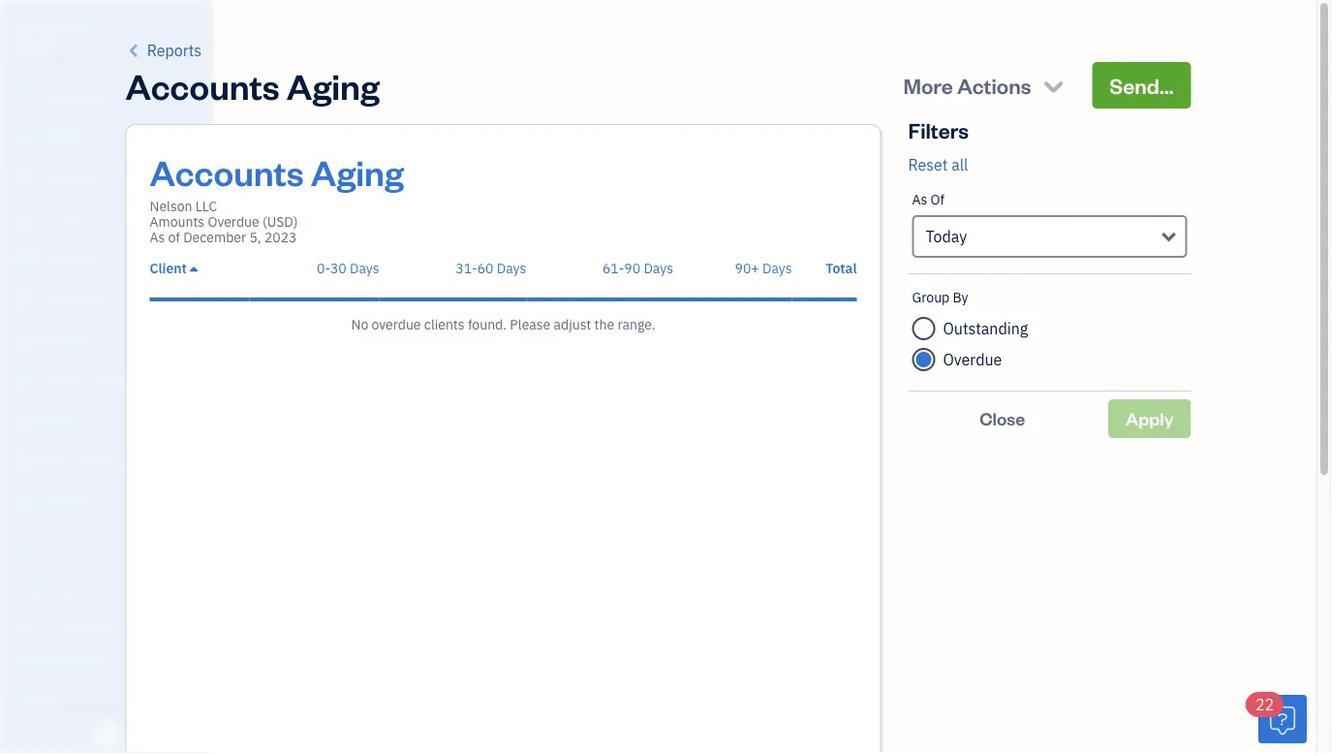 Task type: vqa. For each thing, say whether or not it's contained in the screenshot.
Client 'link'
yes



Task type: describe. For each thing, give the bounding box(es) containing it.
bank connections link
[[5, 646, 207, 679]]

close button
[[909, 399, 1097, 438]]

settings
[[15, 690, 59, 706]]

estimate image
[[13, 168, 36, 187]]

apps
[[15, 546, 43, 562]]

aging for accounts aging
[[287, 62, 380, 108]]

apps link
[[5, 538, 207, 572]]

4 days from the left
[[763, 259, 792, 277]]

items
[[15, 618, 45, 634]]

days for 31-60 days
[[497, 259, 527, 277]]

no overdue clients found. please adjust the range.
[[351, 315, 656, 333]]

60
[[477, 259, 494, 277]]

team
[[15, 582, 45, 598]]

actions
[[958, 71, 1032, 99]]

client
[[150, 259, 187, 277]]

of
[[931, 190, 945, 208]]

as of
[[913, 190, 945, 208]]

reset
[[909, 155, 948, 175]]

accounts for accounts aging
[[126, 62, 280, 108]]

members
[[48, 582, 99, 598]]

2023
[[264, 228, 297, 246]]

payment image
[[13, 249, 36, 268]]

group by option group
[[913, 313, 1188, 375]]

llc inside nelson llc owner
[[63, 18, 89, 36]]

and
[[47, 618, 67, 634]]

filters
[[909, 116, 969, 143]]

range.
[[618, 315, 656, 333]]

more actions button
[[886, 62, 1085, 109]]

group
[[913, 288, 950, 306]]

61-
[[603, 259, 624, 277]]

group by
[[913, 288, 969, 306]]

accounts for accounts aging nelson llc amounts overdue ( usd ) as of december 5, 2023
[[150, 148, 304, 194]]

nelson llc owner
[[16, 18, 89, 54]]

accounts aging
[[126, 62, 380, 108]]

report image
[[13, 493, 36, 513]]

reset all button
[[909, 153, 969, 176]]

outstanding
[[944, 318, 1029, 339]]

client link
[[150, 259, 198, 277]]

chevronleft image
[[126, 39, 143, 62]]

december
[[183, 228, 246, 246]]

as inside accounts aging nelson llc amounts overdue ( usd ) as of december 5, 2023
[[150, 228, 165, 246]]

days for 0-30 days
[[350, 259, 380, 277]]

accounts aging nelson llc amounts overdue ( usd ) as of december 5, 2023
[[150, 148, 404, 246]]

31-60 days
[[456, 259, 527, 277]]

overdue inside accounts aging nelson llc amounts overdue ( usd ) as of december 5, 2023
[[208, 213, 259, 231]]

5,
[[249, 228, 261, 246]]

0-30 days
[[317, 259, 380, 277]]

please
[[510, 315, 551, 333]]

client image
[[13, 127, 36, 146]]

amounts
[[150, 213, 205, 231]]

)
[[293, 213, 298, 231]]

items and services
[[15, 618, 117, 634]]

total
[[826, 259, 857, 277]]

chevrondown image
[[1041, 72, 1067, 99]]

Date Range field
[[913, 215, 1188, 258]]

no
[[351, 315, 369, 333]]

send… button
[[1093, 62, 1192, 109]]

send…
[[1110, 71, 1174, 99]]

items and services link
[[5, 610, 207, 644]]



Task type: locate. For each thing, give the bounding box(es) containing it.
reports
[[147, 40, 202, 61]]

overdue
[[208, 213, 259, 231], [944, 349, 1002, 370]]

accounts down reports
[[126, 62, 280, 108]]

1 vertical spatial overdue
[[944, 349, 1002, 370]]

days right '90+'
[[763, 259, 792, 277]]

by
[[953, 288, 969, 306]]

0 vertical spatial aging
[[287, 62, 380, 108]]

clients
[[424, 315, 465, 333]]

team members link
[[5, 574, 207, 608]]

project image
[[13, 331, 36, 350]]

1 horizontal spatial nelson
[[150, 197, 192, 215]]

nelson
[[16, 18, 60, 36], [150, 197, 192, 215]]

as left the of
[[913, 190, 928, 208]]

the
[[595, 315, 615, 333]]

0-
[[317, 259, 330, 277]]

found.
[[468, 315, 507, 333]]

accounts up the (
[[150, 148, 304, 194]]

31-
[[456, 259, 477, 277]]

adjust
[[554, 315, 592, 333]]

usd
[[267, 213, 293, 231]]

dashboard image
[[13, 86, 36, 106]]

freshbooks image
[[91, 722, 122, 745]]

nelson up owner
[[16, 18, 60, 36]]

(
[[263, 213, 267, 231]]

1 horizontal spatial llc
[[196, 197, 217, 215]]

overdue left the (
[[208, 213, 259, 231]]

accounts
[[126, 62, 280, 108], [150, 148, 304, 194]]

days right 30 at left top
[[350, 259, 380, 277]]

3 days from the left
[[644, 259, 674, 277]]

1 horizontal spatial overdue
[[944, 349, 1002, 370]]

0 vertical spatial nelson
[[16, 18, 60, 36]]

of
[[168, 228, 180, 246]]

0 horizontal spatial as
[[150, 228, 165, 246]]

main element
[[0, 0, 276, 753]]

0 vertical spatial overdue
[[208, 213, 259, 231]]

close
[[980, 407, 1026, 430]]

days
[[350, 259, 380, 277], [497, 259, 527, 277], [644, 259, 674, 277], [763, 259, 792, 277]]

1 vertical spatial llc
[[196, 197, 217, 215]]

aging for accounts aging nelson llc amounts overdue ( usd ) as of december 5, 2023
[[311, 148, 404, 194]]

2 days from the left
[[497, 259, 527, 277]]

more actions
[[904, 71, 1032, 99]]

bank connections
[[15, 654, 114, 670]]

group by group
[[913, 288, 1188, 375]]

today
[[926, 226, 968, 247]]

accounts inside accounts aging nelson llc amounts overdue ( usd ) as of december 5, 2023
[[150, 148, 304, 194]]

expense image
[[13, 290, 36, 309]]

caretup image
[[190, 261, 198, 276]]

0 vertical spatial accounts
[[126, 62, 280, 108]]

1 vertical spatial accounts
[[150, 148, 304, 194]]

as
[[913, 190, 928, 208], [150, 228, 165, 246]]

22 button
[[1246, 692, 1308, 743]]

nelson inside nelson llc owner
[[16, 18, 60, 36]]

invoice image
[[13, 208, 36, 228]]

nelson up "of"
[[150, 197, 192, 215]]

90
[[624, 259, 641, 277]]

all
[[952, 155, 969, 175]]

22
[[1256, 694, 1275, 715]]

timer image
[[13, 371, 36, 391]]

1 vertical spatial aging
[[311, 148, 404, 194]]

as left "of"
[[150, 228, 165, 246]]

days right 90
[[644, 259, 674, 277]]

reset all
[[909, 155, 969, 175]]

overdue inside group by option group
[[944, 349, 1002, 370]]

days for 61-90 days
[[644, 259, 674, 277]]

bank
[[15, 654, 42, 670]]

money image
[[13, 412, 36, 431]]

30
[[330, 259, 347, 277]]

as of element
[[909, 176, 1192, 274]]

chart image
[[13, 453, 36, 472]]

resource center badge image
[[1259, 695, 1308, 743]]

team members
[[15, 582, 99, 598]]

1 days from the left
[[350, 259, 380, 277]]

aging inside accounts aging nelson llc amounts overdue ( usd ) as of december 5, 2023
[[311, 148, 404, 194]]

overdue
[[372, 315, 421, 333]]

0 vertical spatial llc
[[63, 18, 89, 36]]

days right '60'
[[497, 259, 527, 277]]

settings link
[[5, 681, 207, 715]]

llc
[[63, 18, 89, 36], [196, 197, 217, 215]]

0 horizontal spatial overdue
[[208, 213, 259, 231]]

llc inside accounts aging nelson llc amounts overdue ( usd ) as of december 5, 2023
[[196, 197, 217, 215]]

overdue down outstanding
[[944, 349, 1002, 370]]

0 horizontal spatial llc
[[63, 18, 89, 36]]

reports button
[[126, 39, 202, 62]]

61-90 days
[[603, 259, 674, 277]]

90+ days
[[735, 259, 792, 277]]

owner
[[16, 38, 54, 54]]

total link
[[826, 259, 857, 277]]

1 vertical spatial as
[[150, 228, 165, 246]]

aging
[[287, 62, 380, 108], [311, 148, 404, 194]]

connections
[[45, 654, 114, 670]]

1 vertical spatial nelson
[[150, 197, 192, 215]]

90+
[[735, 259, 760, 277]]

0 horizontal spatial nelson
[[16, 18, 60, 36]]

1 horizontal spatial as
[[913, 190, 928, 208]]

services
[[70, 618, 117, 634]]

0 vertical spatial as
[[913, 190, 928, 208]]

more
[[904, 71, 953, 99]]

nelson inside accounts aging nelson llc amounts overdue ( usd ) as of december 5, 2023
[[150, 197, 192, 215]]



